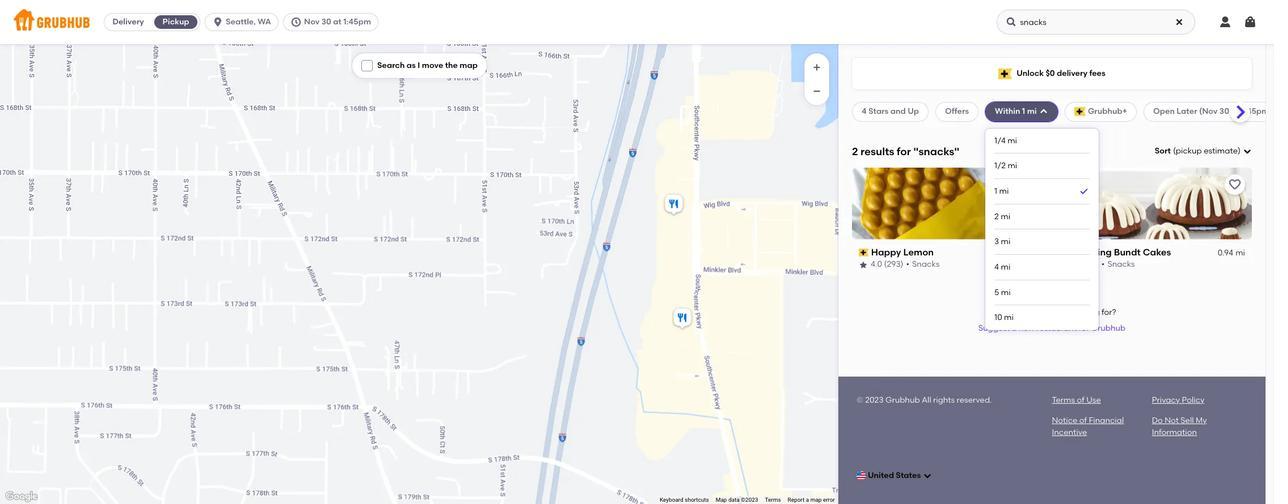 Task type: vqa. For each thing, say whether or not it's contained in the screenshot.
svg icon
yes



Task type: locate. For each thing, give the bounding box(es) containing it.
minus icon image
[[811, 86, 823, 97]]

© 2023 grubhub all rights reserved.
[[857, 396, 992, 406]]

privacy
[[1152, 396, 1180, 406]]

2 subscription pass image from the left
[[1063, 249, 1073, 257]]

• right (5)
[[1102, 260, 1105, 270]]

0 vertical spatial 4
[[862, 107, 867, 116]]

map
[[716, 498, 727, 504]]

0.94 mi
[[1218, 249, 1245, 258]]

mi right 1/4
[[1008, 136, 1017, 146]]

mi for 2 mi
[[1001, 212, 1010, 222]]

sell
[[1181, 417, 1194, 426]]

0 horizontal spatial save this restaurant image
[[1024, 178, 1037, 192]]

4 left "stars"
[[862, 107, 867, 116]]

grubhub plus flag logo image
[[999, 68, 1012, 79], [1074, 107, 1086, 117]]

0 horizontal spatial grubhub
[[885, 396, 920, 406]]

5
[[995, 288, 999, 298]]

1 right within
[[1022, 107, 1025, 116]]

0 vertical spatial grubhub plus flag logo image
[[999, 68, 1012, 79]]

snacks down nothing bundt cakes
[[1108, 260, 1135, 270]]

notice of financial incentive
[[1052, 417, 1124, 438]]

30
[[321, 17, 331, 27], [1220, 107, 1229, 116]]

united states
[[868, 471, 921, 481]]

for
[[897, 145, 911, 158], [1079, 324, 1089, 334]]

shortcuts
[[685, 498, 709, 504]]

do
[[1152, 417, 1163, 426]]

1 horizontal spatial terms
[[1052, 396, 1075, 406]]

happy lemon image
[[663, 193, 685, 218]]

0 horizontal spatial 1
[[995, 187, 997, 196]]

0 horizontal spatial terms
[[765, 498, 781, 504]]

save this restaurant image down ")"
[[1228, 178, 1242, 192]]

mi right 5
[[1001, 288, 1011, 298]]

save this restaurant image right the 1 mi
[[1024, 178, 1037, 192]]

0 horizontal spatial at
[[333, 17, 341, 27]]

None field
[[1155, 146, 1252, 157]]

0 horizontal spatial subscription pass image
[[859, 249, 869, 257]]

notice of financial incentive link
[[1052, 417, 1124, 438]]

mi for 1 mi
[[999, 187, 1009, 196]]

terms of use link
[[1052, 396, 1101, 406]]

mi right 10
[[1004, 313, 1014, 323]]

snacks
[[912, 260, 940, 270], [1108, 260, 1135, 270]]

1:45pm)
[[1242, 107, 1272, 116]]

2 for 2 mi
[[995, 212, 999, 222]]

my
[[1196, 417, 1207, 426]]

0 vertical spatial a
[[1012, 324, 1017, 334]]

30 right the (nov
[[1220, 107, 1229, 116]]

svg image right ")"
[[1243, 147, 1252, 156]]

subscription pass image
[[859, 249, 869, 257], [1063, 249, 1073, 257]]

open
[[1153, 107, 1175, 116]]

privacy policy
[[1152, 396, 1205, 406]]

information
[[1152, 428, 1197, 438]]

mi inside option
[[999, 187, 1009, 196]]

0 horizontal spatial grubhub plus flag logo image
[[999, 68, 1012, 79]]

1 horizontal spatial grubhub plus flag logo image
[[1074, 107, 1086, 117]]

unlock
[[1017, 69, 1044, 78]]

1 vertical spatial 2
[[995, 212, 999, 222]]

1 vertical spatial a
[[806, 498, 809, 504]]

svg image right 'states'
[[923, 472, 932, 481]]

within
[[995, 107, 1020, 116]]

(nov
[[1199, 107, 1218, 116]]

of left use
[[1077, 396, 1085, 406]]

mi for 3 mi
[[1001, 237, 1011, 247]]

1 save this restaurant button from the left
[[1020, 175, 1041, 195]]

1 vertical spatial of
[[1079, 417, 1087, 426]]

4.0
[[871, 260, 882, 270]]

wa
[[258, 17, 271, 27]]

1 horizontal spatial 2
[[995, 212, 999, 222]]

of up incentive
[[1079, 417, 1087, 426]]

mi up 5 mi
[[1001, 263, 1011, 272]]

1 mi option
[[995, 179, 1090, 205]]

mi right 3
[[1001, 237, 1011, 247]]

1 vertical spatial grubhub plus flag logo image
[[1074, 107, 1086, 117]]

1 horizontal spatial for
[[1079, 324, 1089, 334]]

2 save this restaurant button from the left
[[1225, 175, 1245, 195]]

for right 'results' on the top right of page
[[897, 145, 911, 158]]

happy lemon logo image
[[852, 168, 1048, 240]]

keyboard shortcuts button
[[660, 497, 709, 505]]

seattle, wa
[[226, 17, 271, 27]]

of inside "notice of financial incentive"
[[1079, 417, 1087, 426]]

error
[[823, 498, 835, 504]]

mi right 0.92
[[1031, 249, 1041, 258]]

1 vertical spatial map
[[810, 498, 822, 504]]

svg image inside seattle, wa button
[[212, 16, 224, 28]]

save this restaurant button for nothing bundt cakes
[[1225, 175, 1245, 195]]

a left new
[[1012, 324, 1017, 334]]

a inside button
[[1012, 324, 1017, 334]]

mi right 1/2
[[1008, 161, 1017, 171]]

happy lemon
[[871, 247, 934, 258]]

1 vertical spatial grubhub
[[885, 396, 920, 406]]

2 mi
[[995, 212, 1010, 222]]

mi up the 3 mi
[[1001, 212, 1010, 222]]

1 horizontal spatial snacks
[[1108, 260, 1135, 270]]

1 vertical spatial 30
[[1220, 107, 1229, 116]]

terms
[[1052, 396, 1075, 406], [765, 498, 781, 504]]

of
[[1077, 396, 1085, 406], [1079, 417, 1087, 426]]

4 down 3
[[995, 263, 999, 272]]

0 vertical spatial grubhub
[[1091, 324, 1126, 334]]

2 left 'results' on the top right of page
[[852, 145, 858, 158]]

nov
[[304, 17, 320, 27]]

0 vertical spatial terms
[[1052, 396, 1075, 406]]

list box containing 1/4 mi
[[995, 129, 1090, 331]]

list box
[[995, 129, 1090, 331]]

1/4 mi
[[995, 136, 1017, 146]]

• snacks
[[906, 260, 940, 270]]

0 horizontal spatial snacks
[[912, 260, 940, 270]]

save this restaurant button down ")"
[[1225, 175, 1245, 195]]

and
[[891, 107, 906, 116]]

unlock $0 delivery fees
[[1017, 69, 1106, 78]]

0.92
[[1013, 249, 1029, 258]]

a right report in the bottom of the page
[[806, 498, 809, 504]]

0 horizontal spatial save this restaurant button
[[1020, 175, 1041, 195]]

0 horizontal spatial 4
[[862, 107, 867, 116]]

(5) • snacks
[[1089, 260, 1135, 270]]

seattle, wa button
[[205, 13, 283, 31]]

2 • from the left
[[1102, 260, 1105, 270]]

1 vertical spatial for
[[1079, 324, 1089, 334]]

0 vertical spatial 30
[[321, 17, 331, 27]]

not
[[1165, 417, 1179, 426]]

policy
[[1182, 396, 1205, 406]]

$0
[[1046, 69, 1055, 78]]

mi
[[1027, 107, 1037, 116], [1008, 136, 1017, 146], [1008, 161, 1017, 171], [999, 187, 1009, 196], [1001, 212, 1010, 222], [1001, 237, 1011, 247], [1031, 249, 1041, 258], [1236, 249, 1245, 258], [1001, 263, 1011, 272], [1001, 288, 1011, 298], [1004, 313, 1014, 323]]

0 horizontal spatial a
[[806, 498, 809, 504]]

suggest a new restaurant for grubhub button
[[973, 319, 1131, 339]]

grubhub plus flag logo image left the unlock
[[999, 68, 1012, 79]]

mi up 2 mi
[[999, 187, 1009, 196]]

grubhub plus flag logo image for unlock $0 delivery fees
[[999, 68, 1012, 79]]

0 horizontal spatial •
[[906, 260, 909, 270]]

0 vertical spatial of
[[1077, 396, 1085, 406]]

a for suggest
[[1012, 324, 1017, 334]]

1 horizontal spatial 4
[[995, 263, 999, 272]]

30 right nov
[[321, 17, 331, 27]]

1 horizontal spatial •
[[1102, 260, 1105, 270]]

terms for terms link
[[765, 498, 781, 504]]

1 vertical spatial 4
[[995, 263, 999, 272]]

1 save this restaurant image from the left
[[1024, 178, 1037, 192]]

0 horizontal spatial for
[[897, 145, 911, 158]]

grubhub left the all
[[885, 396, 920, 406]]

do not sell my information link
[[1152, 417, 1207, 438]]

save this restaurant button right the 1 mi
[[1020, 175, 1041, 195]]

subscription pass image left the nothing
[[1063, 249, 1073, 257]]

2023
[[865, 396, 884, 406]]

data
[[728, 498, 740, 504]]

at
[[333, 17, 341, 27], [1231, 107, 1240, 116]]

1 subscription pass image from the left
[[859, 249, 869, 257]]

0 horizontal spatial 30
[[321, 17, 331, 27]]

0 vertical spatial at
[[333, 17, 341, 27]]

grubhub plus flag logo image left grubhub+ at the right of the page
[[1074, 107, 1086, 117]]

1 down 1/2
[[995, 187, 997, 196]]

svg image inside nov 30 at 1:45pm button
[[290, 16, 302, 28]]

2 for 2 results for "snacks"
[[852, 145, 858, 158]]

snacks down 'lemon'
[[912, 260, 940, 270]]

mi for 0.92 mi
[[1031, 249, 1041, 258]]

reserved.
[[957, 396, 992, 406]]

2
[[852, 145, 858, 158], [995, 212, 999, 222]]

1
[[1022, 107, 1025, 116], [995, 187, 997, 196]]

nov 30 at 1:45pm button
[[283, 13, 383, 31]]

save this restaurant button
[[1020, 175, 1041, 195], [1225, 175, 1245, 195]]

terms link
[[765, 498, 781, 504]]

(5)
[[1089, 260, 1099, 270]]

1 horizontal spatial 30
[[1220, 107, 1229, 116]]

report a map error
[[788, 498, 835, 504]]

1 horizontal spatial 1
[[1022, 107, 1025, 116]]

subscription pass image up star icon
[[859, 249, 869, 257]]

mi for 10 mi
[[1004, 313, 1014, 323]]

report a map error link
[[788, 498, 835, 504]]

star icon image
[[859, 261, 868, 270]]

0 vertical spatial for
[[897, 145, 911, 158]]

a for report
[[806, 498, 809, 504]]

mi right 0.94
[[1236, 249, 1245, 258]]

language select image
[[857, 472, 866, 481]]

svg image
[[212, 16, 224, 28], [1006, 16, 1017, 28], [364, 62, 370, 69], [1039, 107, 1048, 117], [1243, 147, 1252, 156], [923, 472, 932, 481]]

Search for food, convenience, alcohol... search field
[[997, 10, 1195, 35]]

1 horizontal spatial save this restaurant image
[[1228, 178, 1242, 192]]

svg image left 'seattle,'
[[212, 16, 224, 28]]

2 save this restaurant image from the left
[[1228, 178, 1242, 192]]

1 vertical spatial 1
[[995, 187, 997, 196]]

1 horizontal spatial subscription pass image
[[1063, 249, 1073, 257]]

for inside suggest a new restaurant for grubhub button
[[1079, 324, 1089, 334]]

2 up 3
[[995, 212, 999, 222]]

2 inside list box
[[995, 212, 999, 222]]

0 horizontal spatial 2
[[852, 145, 858, 158]]

for down looking
[[1079, 324, 1089, 334]]

at left 1:45pm
[[333, 17, 341, 27]]

1 horizontal spatial grubhub
[[1091, 324, 1126, 334]]

results
[[861, 145, 894, 158]]

1 vertical spatial terms
[[765, 498, 781, 504]]

search
[[377, 61, 405, 70]]

3 mi
[[995, 237, 1011, 247]]

(
[[1173, 146, 1176, 156]]

grubhub plus flag logo image for grubhub+
[[1074, 107, 1086, 117]]

delivery
[[113, 17, 144, 27]]

don't
[[988, 308, 1008, 318]]

svg image
[[1219, 15, 1232, 29], [1244, 15, 1257, 29], [290, 16, 302, 28], [1175, 18, 1184, 27]]

1 horizontal spatial save this restaurant button
[[1225, 175, 1245, 195]]

1 vertical spatial at
[[1231, 107, 1240, 116]]

don't see what you're looking for?
[[988, 308, 1116, 318]]

what
[[1025, 308, 1045, 318]]

map left error
[[810, 498, 822, 504]]

1 horizontal spatial map
[[810, 498, 822, 504]]

1 horizontal spatial a
[[1012, 324, 1017, 334]]

a
[[1012, 324, 1017, 334], [806, 498, 809, 504]]

0 vertical spatial 2
[[852, 145, 858, 158]]

terms up notice
[[1052, 396, 1075, 406]]

terms for terms of use
[[1052, 396, 1075, 406]]

save this restaurant image
[[1024, 178, 1037, 192], [1228, 178, 1242, 192]]

terms left report in the bottom of the page
[[765, 498, 781, 504]]

map right the
[[460, 61, 478, 70]]

i
[[418, 61, 420, 70]]

subscription pass image for nothing bundt cakes
[[1063, 249, 1073, 257]]

0 horizontal spatial map
[[460, 61, 478, 70]]

2 snacks from the left
[[1108, 260, 1135, 270]]

1 snacks from the left
[[912, 260, 940, 270]]

4 for 4 mi
[[995, 263, 999, 272]]

states
[[896, 471, 921, 481]]

at left 1:45pm)
[[1231, 107, 1240, 116]]

• down happy lemon
[[906, 260, 909, 270]]

grubhub down for?
[[1091, 324, 1126, 334]]



Task type: describe. For each thing, give the bounding box(es) containing it.
1:45pm
[[343, 17, 371, 27]]

fees
[[1089, 69, 1106, 78]]

report
[[788, 498, 805, 504]]

offers
[[945, 107, 969, 116]]

1 horizontal spatial at
[[1231, 107, 1240, 116]]

subscription pass image for happy lemon
[[859, 249, 869, 257]]

nothing bundt cakes
[[1076, 247, 1171, 258]]

lemon
[[903, 247, 934, 258]]

cakes
[[1143, 247, 1171, 258]]

financial
[[1089, 417, 1124, 426]]

5 mi
[[995, 288, 1011, 298]]

the
[[445, 61, 458, 70]]

pickup
[[1176, 146, 1202, 156]]

terms of use
[[1052, 396, 1101, 406]]

©
[[857, 396, 863, 406]]

use
[[1086, 396, 1101, 406]]

0 vertical spatial map
[[460, 61, 478, 70]]

bundt
[[1114, 247, 1141, 258]]

4 mi
[[995, 263, 1011, 272]]

4 stars and up
[[862, 107, 919, 116]]

svg image inside united states button
[[923, 472, 932, 481]]

new
[[1019, 324, 1035, 334]]

mi right within
[[1027, 107, 1037, 116]]

estimate
[[1204, 146, 1238, 156]]

1/4
[[995, 136, 1006, 146]]

pickup button
[[152, 13, 200, 31]]

"snacks"
[[914, 145, 960, 158]]

map data ©2023
[[716, 498, 758, 504]]

grubhub inside suggest a new restaurant for grubhub button
[[1091, 324, 1126, 334]]

save this restaurant image for happy lemon
[[1024, 178, 1037, 192]]

mi for 4 mi
[[1001, 263, 1011, 272]]

nov 30 at 1:45pm
[[304, 17, 371, 27]]

1/2 mi
[[995, 161, 1017, 171]]

1 mi
[[995, 187, 1009, 196]]

stars
[[869, 107, 889, 116]]

later
[[1177, 107, 1197, 116]]

1/2
[[995, 161, 1006, 171]]

2 results for "snacks"
[[852, 145, 960, 158]]

within 1 mi
[[995, 107, 1037, 116]]

you're
[[1047, 308, 1070, 318]]

keyboard shortcuts
[[660, 498, 709, 504]]

(293)
[[884, 260, 903, 270]]

keyboard
[[660, 498, 683, 504]]

nothing bundt cakes image
[[671, 307, 694, 332]]

pickup
[[163, 17, 189, 27]]

save this restaurant image for nothing bundt cakes
[[1228, 178, 1242, 192]]

plus icon image
[[811, 62, 823, 73]]

of for terms
[[1077, 396, 1085, 406]]

main navigation navigation
[[0, 0, 1274, 44]]

svg image up the unlock
[[1006, 16, 1017, 28]]

restaurant
[[1037, 324, 1077, 334]]

for?
[[1102, 308, 1116, 318]]

)
[[1238, 146, 1241, 156]]

at inside button
[[333, 17, 341, 27]]

rights
[[933, 396, 955, 406]]

svg image left "search"
[[364, 62, 370, 69]]

nothing bundt cakes logo image
[[1057, 168, 1252, 240]]

svg image right within 1 mi
[[1039, 107, 1048, 117]]

30 inside button
[[321, 17, 331, 27]]

0 vertical spatial 1
[[1022, 107, 1025, 116]]

svg image inside field
[[1243, 147, 1252, 156]]

1 inside option
[[995, 187, 997, 196]]

mi for 0.94 mi
[[1236, 249, 1245, 258]]

happy
[[871, 247, 901, 258]]

grubhub+
[[1088, 107, 1127, 116]]

4 for 4 stars and up
[[862, 107, 867, 116]]

save this restaurant button for happy lemon
[[1020, 175, 1041, 195]]

map region
[[0, 0, 871, 505]]

notice
[[1052, 417, 1078, 426]]

none field containing sort
[[1155, 146, 1252, 157]]

move
[[422, 61, 443, 70]]

seattle,
[[226, 17, 256, 27]]

©2023
[[741, 498, 758, 504]]

united states button
[[857, 466, 932, 487]]

search as i move the map
[[377, 61, 478, 70]]

4.0 (293)
[[871, 260, 903, 270]]

mi for 5 mi
[[1001, 288, 1011, 298]]

up
[[908, 107, 919, 116]]

0.94
[[1218, 249, 1233, 258]]

google image
[[3, 490, 40, 505]]

of for notice
[[1079, 417, 1087, 426]]

delivery button
[[104, 13, 152, 31]]

mi for 1/4 mi
[[1008, 136, 1017, 146]]

sort ( pickup estimate )
[[1155, 146, 1241, 156]]

check icon image
[[1078, 186, 1090, 197]]

incentive
[[1052, 428, 1087, 438]]

mi for 1/2 mi
[[1008, 161, 1017, 171]]

as
[[407, 61, 416, 70]]

do not sell my information
[[1152, 417, 1207, 438]]

suggest a new restaurant for grubhub
[[978, 324, 1126, 334]]

10
[[995, 313, 1002, 323]]

looking
[[1072, 308, 1100, 318]]

sort
[[1155, 146, 1171, 156]]

nothing
[[1076, 247, 1112, 258]]

see
[[1010, 308, 1024, 318]]

delivery
[[1057, 69, 1088, 78]]

1 • from the left
[[906, 260, 909, 270]]

3
[[995, 237, 999, 247]]

0.92 mi
[[1013, 249, 1041, 258]]



